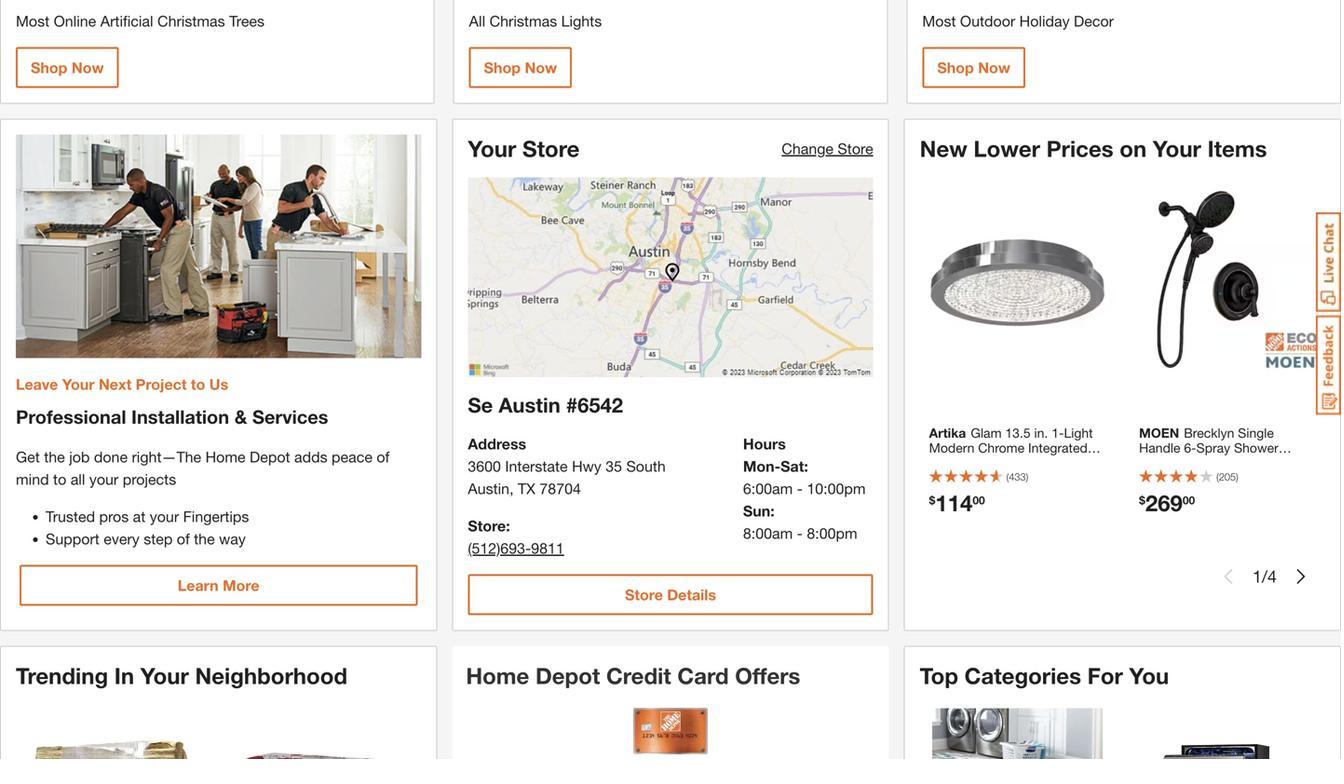 Task type: vqa. For each thing, say whether or not it's contained in the screenshot.
Credit
yes



Task type: locate. For each thing, give the bounding box(es) containing it.
8:00am
[[743, 524, 793, 542]]

0 vertical spatial home
[[205, 448, 246, 466]]

most left online
[[16, 12, 50, 30]]

now
[[72, 59, 104, 76], [525, 59, 557, 76], [978, 59, 1010, 76]]

us
[[209, 375, 228, 393]]

3 shop now from the left
[[937, 59, 1010, 76]]

austin inside address 3600 interstate hwy 35 south austin , tx 78704
[[468, 480, 510, 497]]

00 inside the $ 114 00
[[973, 494, 985, 507]]

the down 'fingertips'
[[194, 530, 215, 548]]

mind
[[16, 470, 49, 488]]

1 horizontal spatial shop now link
[[469, 47, 572, 88]]

1 horizontal spatial your
[[150, 508, 179, 525]]

1 vertical spatial your
[[150, 508, 179, 525]]

8:00pm
[[807, 524, 858, 542]]

0 horizontal spatial of
[[177, 530, 190, 548]]

all
[[469, 12, 485, 30]]

1 horizontal spatial $
[[1139, 494, 1146, 507]]

1 vertical spatial of
[[177, 530, 190, 548]]

top categories for you
[[920, 662, 1169, 689]]

0 horizontal spatial your
[[89, 470, 119, 488]]

$ inside the $ 114 00
[[929, 494, 935, 507]]

00
[[973, 494, 985, 507], [1183, 494, 1195, 507]]

$ inside $ 269 00
[[1139, 494, 1146, 507]]

of
[[377, 448, 390, 466], [177, 530, 190, 548]]

0 vertical spatial -
[[797, 480, 803, 497]]

#
[[566, 392, 578, 417]]

1 horizontal spatial of
[[377, 448, 390, 466]]

205
[[1219, 471, 1236, 483]]

live chat image
[[1316, 212, 1341, 312]]

shop now for online
[[31, 59, 104, 76]]

$ down faucet in the bottom right of the page
[[1139, 494, 1146, 507]]

2 $ from the left
[[1139, 494, 1146, 507]]

your down done
[[89, 470, 119, 488]]

0 horizontal spatial $
[[929, 494, 935, 507]]

1 horizontal spatial home
[[466, 662, 529, 689]]

to left us
[[191, 375, 205, 393]]

1 shop now link from the left
[[16, 47, 119, 88]]

2 most from the left
[[922, 12, 956, 30]]

0 horizontal spatial most
[[16, 12, 50, 30]]

1 horizontal spatial depot
[[536, 662, 600, 689]]

1 vertical spatial -
[[797, 524, 803, 542]]

address 3600 interstate hwy 35 south austin , tx 78704
[[468, 435, 666, 497]]

1 christmas from the left
[[157, 12, 225, 30]]

map preview image
[[468, 177, 873, 377]]

christmas left "trees"
[[157, 12, 225, 30]]

2 horizontal spatial now
[[978, 59, 1010, 76]]

0 vertical spatial to
[[191, 375, 205, 393]]

1 horizontal spatial christmas
[[490, 12, 557, 30]]

433
[[1009, 471, 1026, 483]]

1 - from the top
[[797, 480, 803, 497]]

to left all
[[53, 470, 66, 488]]

artificial
[[100, 12, 153, 30]]

of right peace
[[377, 448, 390, 466]]

1 horizontal spatial now
[[525, 59, 557, 76]]

outdoor
[[960, 12, 1015, 30]]

3 now from the left
[[978, 59, 1010, 76]]

)
[[1026, 471, 1029, 483], [1236, 471, 1239, 483]]

10:00pm
[[807, 480, 866, 497]]

decor
[[1074, 12, 1114, 30]]

2 shop now from the left
[[484, 59, 557, 76]]

austin left #
[[499, 392, 561, 417]]

1 $ from the left
[[929, 494, 935, 507]]

0 horizontal spatial now
[[72, 59, 104, 76]]

new lower prices on your items
[[920, 135, 1267, 162]]

2 now from the left
[[525, 59, 557, 76]]

$ for 114
[[929, 494, 935, 507]]

most left outdoor
[[922, 12, 956, 30]]

1 shop from the left
[[31, 59, 67, 76]]

1 horizontal spatial (
[[1217, 471, 1219, 483]]

0 vertical spatial the
[[44, 448, 65, 466]]

way
[[219, 530, 246, 548]]

to
[[191, 375, 205, 393], [53, 470, 66, 488]]

most for most online artificial christmas trees
[[16, 12, 50, 30]]

0 vertical spatial depot
[[250, 448, 290, 466]]

1 horizontal spatial 00
[[1183, 494, 1195, 507]]

3 shop from the left
[[937, 59, 974, 76]]

shop now link down all christmas lights
[[469, 47, 572, 88]]

- right 8:00am
[[797, 524, 803, 542]]

christmas right all
[[490, 12, 557, 30]]

done
[[94, 448, 128, 466]]

1 vertical spatial home
[[466, 662, 529, 689]]

now for online
[[72, 59, 104, 76]]

spray
[[1197, 440, 1231, 455]]

2 shop now link from the left
[[469, 47, 572, 88]]

shop now link
[[16, 47, 119, 88], [469, 47, 572, 88], [922, 47, 1025, 88]]

1 vertical spatial the
[[194, 530, 215, 548]]

neighborhood
[[195, 662, 347, 689]]

2 horizontal spatial shop now
[[937, 59, 1010, 76]]

now down all christmas lights
[[525, 59, 557, 76]]

3 shop now link from the left
[[922, 47, 1025, 88]]

more
[[223, 577, 259, 594]]

0 vertical spatial your
[[89, 470, 119, 488]]

get
[[16, 448, 40, 466]]

lower
[[974, 135, 1040, 162]]

1 ( from the left
[[1007, 471, 1009, 483]]

0 horizontal spatial shop now link
[[16, 47, 119, 88]]

austin
[[499, 392, 561, 417], [468, 480, 510, 497]]

credit
[[606, 662, 671, 689]]

your inside get the job done right—the home depot adds peace of mind     to all your projects
[[89, 470, 119, 488]]

0 vertical spatial austin
[[499, 392, 561, 417]]

- down sat: in the right bottom of the page
[[797, 480, 803, 497]]

next
[[99, 375, 132, 393]]

the left "job"
[[44, 448, 65, 466]]

brecklyn
[[1184, 425, 1235, 441]]

(
[[1007, 471, 1009, 483], [1217, 471, 1219, 483]]

1 now from the left
[[72, 59, 104, 76]]

00 inside $ 269 00
[[1183, 494, 1195, 507]]

0 horizontal spatial home
[[205, 448, 246, 466]]

shop for online
[[31, 59, 67, 76]]

2 horizontal spatial shop
[[937, 59, 974, 76]]

store inside store : (512)693-9811
[[468, 517, 506, 535]]

shop down outdoor
[[937, 59, 974, 76]]

hours
[[743, 435, 786, 453]]

your store
[[468, 135, 580, 162]]

1 horizontal spatial shop now
[[484, 59, 557, 76]]

2 shop from the left
[[484, 59, 521, 76]]

offers
[[735, 662, 801, 689]]

to inside get the job done right—the home depot adds peace of mind     to all your projects
[[53, 470, 66, 488]]

1 shop now from the left
[[31, 59, 104, 76]]

lights
[[561, 12, 602, 30]]

your up step
[[150, 508, 179, 525]]

austin down '3600'
[[468, 480, 510, 497]]

shop now down online
[[31, 59, 104, 76]]

shop now link for outdoor
[[922, 47, 1025, 88]]

2 christmas from the left
[[490, 12, 557, 30]]

new
[[920, 135, 968, 162]]

0 horizontal spatial to
[[53, 470, 66, 488]]

0 horizontal spatial shop
[[31, 59, 67, 76]]

shop now
[[31, 59, 104, 76], [484, 59, 557, 76], [937, 59, 1010, 76]]

the inside get the job done right—the home depot adds peace of mind     to all your projects
[[44, 448, 65, 466]]

$
[[929, 494, 935, 507], [1139, 494, 1146, 507]]

1 horizontal spatial )
[[1236, 471, 1239, 483]]

shop now down outdoor
[[937, 59, 1010, 76]]

00 for 114
[[973, 494, 985, 507]]

0 vertical spatial of
[[377, 448, 390, 466]]

shop for christmas
[[484, 59, 521, 76]]

shop now link down online
[[16, 47, 119, 88]]

store details
[[625, 586, 716, 603]]

depot left credit
[[536, 662, 600, 689]]

hwy
[[572, 457, 601, 475]]

2 ( from the left
[[1217, 471, 1219, 483]]

south
[[626, 457, 666, 475]]

shop now link for christmas
[[469, 47, 572, 88]]

1 horizontal spatial shop
[[484, 59, 521, 76]]

00 for 269
[[1183, 494, 1195, 507]]

1 most from the left
[[16, 12, 50, 30]]

of right step
[[177, 530, 190, 548]]

1 vertical spatial austin
[[468, 480, 510, 497]]

for
[[1088, 662, 1123, 689]]

) for 114
[[1026, 471, 1029, 483]]

0 horizontal spatial 00
[[973, 494, 985, 507]]

2 horizontal spatial shop now link
[[922, 47, 1025, 88]]

0 horizontal spatial depot
[[250, 448, 290, 466]]

online
[[54, 12, 96, 30]]

your
[[89, 470, 119, 488], [150, 508, 179, 525]]

78704
[[540, 480, 581, 497]]

this is the first slide image
[[1221, 569, 1236, 584]]

35
[[606, 457, 622, 475]]

-
[[797, 480, 803, 497], [797, 524, 803, 542]]

1 horizontal spatial the
[[194, 530, 215, 548]]

the inside trusted pros at your fingertips support every step of the way
[[194, 530, 215, 548]]

0 horizontal spatial christmas
[[157, 12, 225, 30]]

depot
[[250, 448, 290, 466], [536, 662, 600, 689]]

0 horizontal spatial shop now
[[31, 59, 104, 76]]

1
[[1253, 566, 1262, 586]]

learn more
[[178, 577, 259, 594]]

0 horizontal spatial (
[[1007, 471, 1009, 483]]

) for 269
[[1236, 471, 1239, 483]]

depot left adds
[[250, 448, 290, 466]]

6-
[[1184, 440, 1197, 455]]

1 horizontal spatial most
[[922, 12, 956, 30]]

0 horizontal spatial )
[[1026, 471, 1029, 483]]

shop now down all christmas lights
[[484, 59, 557, 76]]

1 vertical spatial to
[[53, 470, 66, 488]]

1 00 from the left
[[973, 494, 985, 507]]

interstate
[[505, 457, 568, 475]]

peace
[[332, 448, 373, 466]]

job
[[69, 448, 90, 466]]

now down outdoor
[[978, 59, 1010, 76]]

trees
[[229, 12, 265, 30]]

shop down online
[[31, 59, 67, 76]]

1 ) from the left
[[1026, 471, 1029, 483]]

shop now link down outdoor
[[922, 47, 1025, 88]]

store : (512)693-9811
[[468, 517, 564, 557]]

mineral wool insulation image
[[238, 708, 409, 759]]

credit card icon image
[[633, 708, 708, 759]]

2 00 from the left
[[1183, 494, 1195, 507]]

home
[[205, 448, 246, 466], [466, 662, 529, 689]]

(512)693-
[[468, 539, 531, 557]]

store details link
[[468, 574, 873, 615]]

now down online
[[72, 59, 104, 76]]

right—the
[[132, 448, 201, 466]]

shop down all
[[484, 59, 521, 76]]

$ down 'artika' on the bottom right of the page
[[929, 494, 935, 507]]

0 horizontal spatial the
[[44, 448, 65, 466]]

2 ) from the left
[[1236, 471, 1239, 483]]



Task type: describe. For each thing, give the bounding box(es) containing it.
se austin # 6542
[[468, 392, 623, 417]]

installation
[[131, 406, 229, 428]]

brecklyn single handle 6-spray shower faucet 1.75 gpm in mediterranean bronze
[[1139, 425, 1279, 485]]

address
[[468, 435, 526, 453]]

now for outdoor
[[978, 59, 1010, 76]]

every
[[104, 530, 139, 548]]

shop now link for online
[[16, 47, 119, 88]]

moen
[[1139, 425, 1179, 441]]

details
[[667, 586, 716, 603]]

of inside get the job done right—the home depot adds peace of mind     to all your projects
[[377, 448, 390, 466]]

trusted
[[46, 508, 95, 525]]

most outdoor holiday decor
[[922, 12, 1114, 30]]

4
[[1268, 566, 1277, 586]]

vinyl flooring image
[[932, 708, 1103, 759]]

your inside trusted pros at your fingertips support every step of the way
[[150, 508, 179, 525]]

services
[[252, 406, 328, 428]]

sat:
[[781, 457, 808, 475]]

items
[[1208, 135, 1267, 162]]

most online artificial christmas trees
[[16, 12, 265, 30]]

feedback link image
[[1316, 315, 1341, 415]]

project
[[136, 375, 187, 393]]

fingertips
[[183, 508, 249, 525]]

professional
[[16, 406, 126, 428]]

( 433 )
[[1007, 471, 1029, 483]]

$ 114 00
[[929, 489, 985, 516]]

mediterranean
[[1139, 470, 1224, 485]]

of inside trusted pros at your fingertips support every step of the way
[[177, 530, 190, 548]]

,
[[510, 480, 514, 497]]

next slide image
[[1294, 569, 1309, 584]]

trusted pros at your fingertips support every step of the way
[[46, 508, 249, 548]]

/
[[1262, 566, 1268, 586]]

handle
[[1139, 440, 1181, 455]]

&
[[234, 406, 247, 428]]

shop now for outdoor
[[937, 59, 1010, 76]]

brecklyn single handle 6-spray shower faucet 1.75 gpm in mediterranean bronze image
[[1130, 181, 1325, 376]]

faucet
[[1139, 455, 1179, 470]]

hours mon-sat: 6:00am - 10:00pm sun: 8:00am - 8:00pm
[[743, 435, 866, 542]]

store inside store details link
[[625, 586, 663, 603]]

( 205 )
[[1217, 471, 1239, 483]]

in
[[114, 662, 134, 689]]

firewood image
[[28, 708, 199, 759]]

269
[[1146, 489, 1183, 516]]

1 horizontal spatial to
[[191, 375, 205, 393]]

most for most outdoor holiday decor
[[922, 12, 956, 30]]

you
[[1129, 662, 1169, 689]]

learn more link
[[20, 565, 418, 606]]

step
[[144, 530, 173, 548]]

get the job done right—the home depot adds peace of mind     to all your projects
[[16, 448, 390, 488]]

(512)693-9811 link
[[468, 539, 564, 557]]

prices
[[1047, 135, 1114, 162]]

leave your next project to us
[[16, 375, 228, 393]]

3600
[[468, 457, 501, 475]]

change store
[[782, 140, 873, 157]]

se
[[468, 392, 493, 417]]

1.75
[[1183, 455, 1208, 470]]

1 vertical spatial depot
[[536, 662, 600, 689]]

9811
[[531, 539, 564, 557]]

categories
[[965, 662, 1081, 689]]

:
[[506, 517, 510, 535]]

( for 269
[[1217, 471, 1219, 483]]

shop for outdoor
[[937, 59, 974, 76]]

bronze
[[1227, 470, 1268, 485]]

gpm
[[1212, 455, 1242, 470]]

6542
[[578, 392, 623, 417]]

now for christmas
[[525, 59, 557, 76]]

holiday
[[1020, 12, 1070, 30]]

single
[[1238, 425, 1274, 441]]

change
[[782, 140, 834, 157]]

map pin image
[[663, 263, 682, 282]]

glam 13.5 in. 1-light modern chrome integrated led flush mount ceiling light fixture for kitchen or bedroom image
[[920, 181, 1115, 376]]

trending in your neighborhood
[[16, 662, 347, 689]]

( for 114
[[1007, 471, 1009, 483]]

on
[[1120, 135, 1147, 162]]

professional installation & services
[[16, 406, 328, 428]]

tx
[[518, 480, 536, 497]]

home inside get the job done right—the home depot adds peace of mind     to all your projects
[[205, 448, 246, 466]]

shop now for christmas
[[484, 59, 557, 76]]

depot inside get the job done right—the home depot adds peace of mind     to all your projects
[[250, 448, 290, 466]]

$ for 269
[[1139, 494, 1146, 507]]

shower
[[1234, 440, 1279, 455]]

projects
[[123, 470, 176, 488]]

all
[[71, 470, 85, 488]]

pros
[[99, 508, 129, 525]]

2 - from the top
[[797, 524, 803, 542]]

in
[[1245, 455, 1255, 470]]

sun:
[[743, 502, 775, 520]]

dishwashers image
[[1142, 708, 1313, 759]]

1 / 4
[[1253, 566, 1277, 586]]

trending
[[16, 662, 108, 689]]

6:00am
[[743, 480, 793, 497]]

artika
[[929, 425, 966, 441]]



